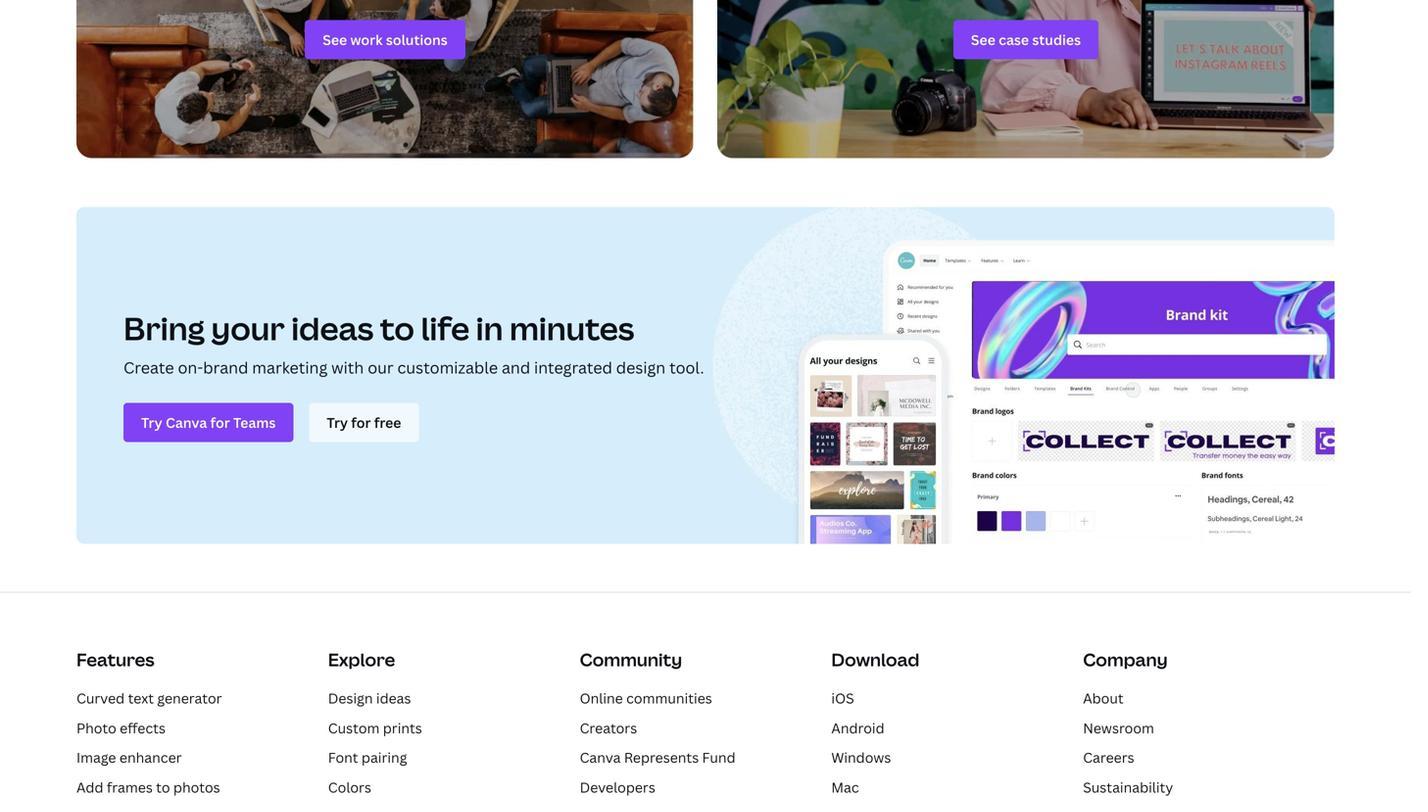 Task type: vqa. For each thing, say whether or not it's contained in the screenshot.
Edit inside the button
no



Task type: describe. For each thing, give the bounding box(es) containing it.
careers
[[1083, 749, 1135, 768]]

photo effects
[[76, 719, 166, 738]]

brand
[[203, 357, 248, 378]]

canva
[[580, 749, 621, 768]]

about link
[[1083, 690, 1124, 708]]

effects
[[120, 719, 166, 738]]

ideas inside bring your ideas to life in minutes create on-brand marketing with our customizable and integrated design tool.
[[291, 307, 374, 350]]

design ideas link
[[328, 690, 411, 708]]

pairing
[[362, 749, 407, 768]]

marketing
[[252, 357, 328, 378]]

online communities
[[580, 690, 712, 708]]

canva represents fund
[[580, 749, 736, 768]]

photo effects link
[[76, 719, 166, 738]]

photo
[[76, 719, 116, 738]]

online communities link
[[580, 690, 712, 708]]

newsroom link
[[1083, 719, 1155, 738]]

custom
[[328, 719, 380, 738]]

design
[[616, 357, 666, 378]]

font pairing
[[328, 749, 407, 768]]

and
[[502, 357, 530, 378]]

with
[[331, 357, 364, 378]]

fund
[[702, 749, 736, 768]]

life
[[421, 307, 470, 350]]

text
[[128, 690, 154, 708]]

create
[[124, 357, 174, 378]]

custom prints link
[[328, 719, 422, 738]]

1 horizontal spatial ideas
[[376, 690, 411, 708]]

ios link
[[832, 690, 854, 708]]



Task type: locate. For each thing, give the bounding box(es) containing it.
creators
[[580, 719, 637, 738]]

android link
[[832, 719, 885, 738]]

curved
[[76, 690, 125, 708]]

ideas up the prints
[[376, 690, 411, 708]]

features
[[76, 649, 154, 673]]

ideas up with
[[291, 307, 374, 350]]

canva represents fund link
[[580, 749, 736, 768]]

1 vertical spatial ideas
[[376, 690, 411, 708]]

curved text generator
[[76, 690, 222, 708]]

tool.
[[670, 357, 704, 378]]

company
[[1083, 649, 1168, 673]]

communities
[[627, 690, 712, 708]]

windows link
[[832, 749, 891, 768]]

creators link
[[580, 719, 637, 738]]

about
[[1083, 690, 1124, 708]]

on-
[[178, 357, 203, 378]]

font pairing link
[[328, 749, 407, 768]]

customizable
[[398, 357, 498, 378]]

0 vertical spatial ideas
[[291, 307, 374, 350]]

0 horizontal spatial ideas
[[291, 307, 374, 350]]

to
[[380, 307, 415, 350]]

newsroom
[[1083, 719, 1155, 738]]

represents
[[624, 749, 699, 768]]

custom prints
[[328, 719, 422, 738]]

in
[[476, 307, 503, 350]]

careers link
[[1083, 749, 1135, 768]]

integrated
[[534, 357, 613, 378]]

enhancer
[[119, 749, 182, 768]]

image
[[76, 749, 116, 768]]

ios
[[832, 690, 854, 708]]

android
[[832, 719, 885, 738]]

bring
[[124, 307, 205, 350]]

generator
[[157, 690, 222, 708]]

design ideas
[[328, 690, 411, 708]]

curved text generator link
[[76, 690, 222, 708]]

image enhancer
[[76, 749, 182, 768]]

community
[[580, 649, 682, 673]]

minutes
[[510, 307, 635, 350]]

explore
[[328, 649, 395, 673]]

design
[[328, 690, 373, 708]]

bring your ideas to life in minutes create on-brand marketing with our customizable and integrated design tool.
[[124, 307, 704, 378]]

download
[[832, 649, 920, 673]]

ideas
[[291, 307, 374, 350], [376, 690, 411, 708]]

your
[[211, 307, 285, 350]]

our
[[368, 357, 394, 378]]

prints
[[383, 719, 422, 738]]

online
[[580, 690, 623, 708]]

image enhancer link
[[76, 749, 182, 768]]

windows
[[832, 749, 891, 768]]

font
[[328, 749, 358, 768]]



